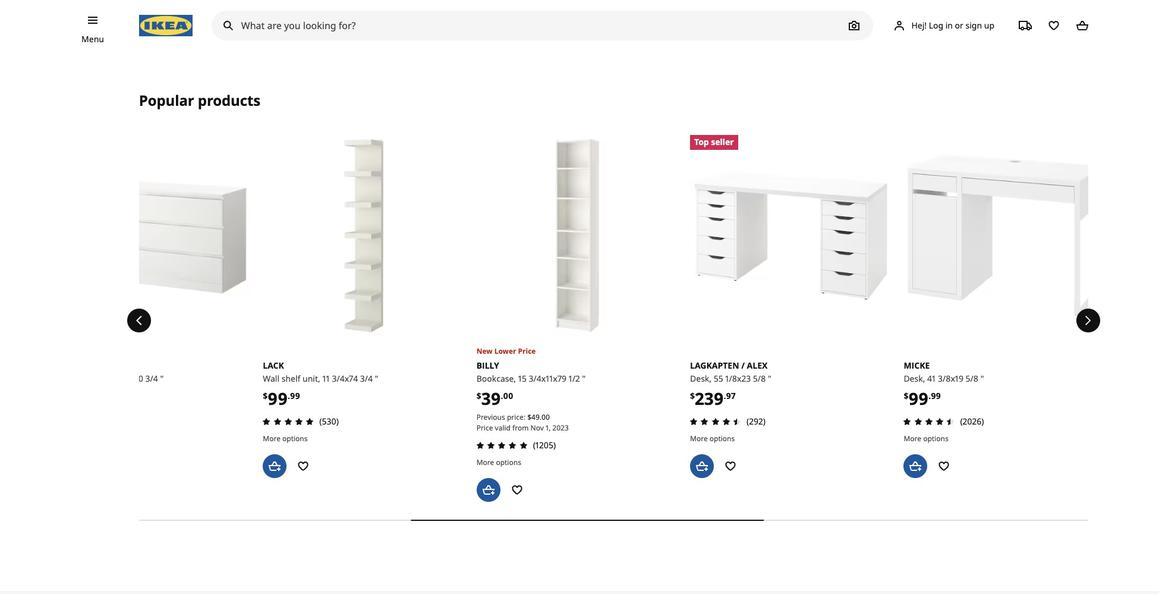 Task type: locate. For each thing, give the bounding box(es) containing it.
. inside micke desk, 41 3/8x19 5/8 " $ 99 . 99
[[929, 390, 931, 401]]

review: 4.8 out of 5 stars. total reviews: 530 image
[[259, 415, 317, 429]]

seller
[[711, 136, 734, 148]]

new
[[477, 346, 493, 356]]

options down review: 4.8 out of 5 stars. total reviews: 530 image
[[283, 434, 308, 444]]

bookcase,
[[477, 373, 516, 384]]

. inside lagkapten / alex desk, 55 1/8x23 5/8 " $ 239 . 97
[[724, 390, 727, 401]]

" inside micke desk, 41 3/8x19 5/8 " $ 99 . 99
[[981, 373, 985, 384]]

more
[[263, 434, 281, 444], [691, 434, 708, 444], [904, 434, 922, 444], [477, 458, 494, 468]]

5/8
[[753, 373, 766, 384], [966, 373, 979, 384]]

price
[[518, 346, 536, 356], [477, 423, 493, 433]]

up
[[985, 19, 995, 31]]

desk, left 55
[[691, 373, 712, 384]]

"
[[160, 373, 164, 384], [375, 373, 379, 384], [583, 373, 586, 384], [768, 373, 772, 384], [981, 373, 985, 384]]

2 desk, from the left
[[904, 373, 926, 384]]

options down review: 4.5 out of 5 stars. total reviews: 2026 image
[[924, 434, 949, 444]]

. down bookcase,
[[501, 390, 503, 401]]

more options
[[263, 434, 308, 444], [691, 434, 735, 444], [904, 434, 949, 444], [477, 458, 522, 468]]

" right the 3/8x19
[[981, 373, 985, 384]]

.
[[288, 390, 290, 401], [501, 390, 503, 401], [724, 390, 727, 401], [929, 390, 931, 401], [540, 412, 542, 422]]

3/4 right 3/4x74
[[360, 373, 373, 384]]

options
[[283, 434, 308, 444], [710, 434, 735, 444], [924, 434, 949, 444], [496, 458, 522, 468]]

hej! log in or sign up link
[[879, 14, 1009, 37]]

$ inside micke desk, 41 3/8x19 5/8 " $ 99 . 99
[[904, 390, 909, 401]]

00 right 49
[[542, 412, 550, 422]]

$ down the wall
[[263, 390, 268, 401]]

63x30 3/4 " link
[[49, 337, 251, 445]]

more down review: 4.5 out of 5 stars. total reviews: 2026 image
[[904, 434, 922, 444]]

. inside new lower price billy bookcase, 15 3/4x11x79 1/2 " $ 39 . 00
[[501, 390, 503, 401]]

. down 1/8x23
[[724, 390, 727, 401]]

more options down review: 4.6 out of 5 stars. total reviews: 292 image
[[691, 434, 735, 444]]

99
[[268, 387, 288, 410], [909, 387, 929, 410], [290, 390, 300, 401], [931, 390, 941, 401]]

price inside new lower price billy bookcase, 15 3/4x11x79 1/2 " $ 39 . 00
[[518, 346, 536, 356]]

lagkapten / alex desk, 55 1/8x23 5/8 " $ 239 . 97
[[691, 360, 772, 410]]

3/4
[[145, 373, 158, 384], [360, 373, 373, 384]]

new lower price billy bookcase, 15 3/4x11x79 1/2 " $ 39 . 00
[[477, 346, 586, 410]]

" right 3/4x74
[[375, 373, 379, 384]]

price down previous in the bottom of the page
[[477, 423, 493, 433]]

micke desk, 41 3/8x19 5/8 " $ 99 . 99
[[904, 360, 985, 410]]

4 " from the left
[[768, 373, 772, 384]]

$ down bookcase,
[[477, 390, 482, 401]]

0 horizontal spatial price
[[477, 423, 493, 433]]

3/4x11x79
[[529, 373, 567, 384]]

menu button
[[82, 33, 104, 46]]

more down review: 4.8 out of 5 stars. total reviews: 530 image
[[263, 434, 281, 444]]

49
[[532, 412, 540, 422]]

5/8 right the 3/8x19
[[966, 373, 979, 384]]

more for lagkapten / alex desk, 55 1/8x23 5/8 " $ 239 . 97
[[691, 434, 708, 444]]

1 horizontal spatial 3/4
[[360, 373, 373, 384]]

desk,
[[691, 373, 712, 384], [904, 373, 926, 384]]

more options down review: 4.8 out of 5 stars. total reviews: 530 image
[[263, 434, 308, 444]]

" right 1/2
[[583, 373, 586, 384]]

scrollbar
[[139, 512, 1089, 529]]

0 vertical spatial price
[[518, 346, 536, 356]]

" right 1/8x23
[[768, 373, 772, 384]]

lack
[[263, 360, 284, 371]]

2 3/4 from the left
[[360, 373, 373, 384]]

1 desk, from the left
[[691, 373, 712, 384]]

options down review: 4.6 out of 5 stars. total reviews: 292 image
[[710, 434, 735, 444]]

None search field
[[212, 11, 874, 40]]

. down 41 on the bottom of the page
[[929, 390, 931, 401]]

63x30
[[120, 373, 143, 384]]

00 inside new lower price billy bookcase, 15 3/4x11x79 1/2 " $ 39 . 00
[[503, 390, 514, 401]]

0 vertical spatial 00
[[503, 390, 514, 401]]

desk, down micke in the right bottom of the page
[[904, 373, 926, 384]]

1 vertical spatial price
[[477, 423, 493, 433]]

00 right '39'
[[503, 390, 514, 401]]

1 horizontal spatial 5/8
[[966, 373, 979, 384]]

$ down micke in the right bottom of the page
[[904, 390, 909, 401]]

$ right the price:
[[528, 412, 532, 422]]

desk, inside lagkapten / alex desk, 55 1/8x23 5/8 " $ 239 . 97
[[691, 373, 712, 384]]

1 horizontal spatial 00
[[542, 412, 550, 422]]

price:
[[507, 412, 526, 422]]

5 " from the left
[[981, 373, 985, 384]]

5/8 down alex
[[753, 373, 766, 384]]

. down shelf at the left bottom of the page
[[288, 390, 290, 401]]

3/4 right 63x30
[[145, 373, 158, 384]]

top
[[695, 136, 709, 148]]

1 horizontal spatial price
[[518, 346, 536, 356]]

55
[[714, 373, 724, 384]]

2 " from the left
[[375, 373, 379, 384]]

2023
[[553, 423, 569, 433]]

(2026)
[[961, 416, 985, 427]]

more options down review: 4.5 out of 5 stars. total reviews: 2026 image
[[904, 434, 949, 444]]

lagkapten
[[691, 360, 740, 371]]

more options for lack wall shelf unit, 11 3/4x74 3/4 " $ 99 . 99
[[263, 434, 308, 444]]

review: 4.5 out of 5 stars. total reviews: 2026 image
[[901, 415, 958, 429]]

1 vertical spatial 00
[[542, 412, 550, 422]]

micke
[[904, 360, 930, 371]]

0 horizontal spatial 3/4
[[145, 373, 158, 384]]

more down review: 4.6 out of 5 stars. total reviews: 292 image
[[691, 434, 708, 444]]

" right 63x30
[[160, 373, 164, 384]]

0 horizontal spatial desk,
[[691, 373, 712, 384]]

$ inside lack wall shelf unit, 11 3/4x74 3/4 " $ 99 . 99
[[263, 390, 268, 401]]

unit,
[[303, 373, 320, 384]]

Search by product text field
[[212, 11, 874, 40]]

$ up review: 4.6 out of 5 stars. total reviews: 292 image
[[691, 390, 695, 401]]

2 5/8 from the left
[[966, 373, 979, 384]]

" inside new lower price billy bookcase, 15 3/4x11x79 1/2 " $ 39 . 00
[[583, 373, 586, 384]]

1 horizontal spatial desk,
[[904, 373, 926, 384]]

lower
[[495, 346, 516, 356]]

. up nov
[[540, 412, 542, 422]]

0 horizontal spatial 5/8
[[753, 373, 766, 384]]

previous
[[477, 412, 505, 422]]

in
[[946, 19, 953, 31]]

menu
[[82, 33, 104, 45]]

3/8x19
[[938, 373, 964, 384]]

billy bookcase, white, 15 3/4x11x79 1/2 " image
[[477, 135, 679, 337]]

$
[[263, 390, 268, 401], [477, 390, 482, 401], [691, 390, 695, 401], [904, 390, 909, 401], [528, 412, 532, 422]]

3 " from the left
[[583, 373, 586, 384]]

malm 6-drawer dresser, white, 63x30 3/4 " image
[[49, 135, 251, 337]]

00
[[503, 390, 514, 401], [542, 412, 550, 422]]

$ inside previous price: $ 49 . 00 price valid from nov 1, 2023
[[528, 412, 532, 422]]

1 5/8 from the left
[[753, 373, 766, 384]]

. inside lack wall shelf unit, 11 3/4x74 3/4 " $ 99 . 99
[[288, 390, 290, 401]]

39
[[482, 387, 501, 410]]

price right lower
[[518, 346, 536, 356]]

footer
[[0, 591, 1160, 594]]

0 horizontal spatial 00
[[503, 390, 514, 401]]

micke desk, white, 41 3/8x19 5/8 " image
[[904, 135, 1106, 337]]

options for lagkapten / alex desk, 55 1/8x23 5/8 " $ 239 . 97
[[710, 434, 735, 444]]



Task type: describe. For each thing, give the bounding box(es) containing it.
alex
[[747, 360, 768, 371]]

valid
[[495, 423, 511, 433]]

" inside lagkapten / alex desk, 55 1/8x23 5/8 " $ 239 . 97
[[768, 373, 772, 384]]

41
[[928, 373, 936, 384]]

popular products
[[139, 90, 261, 110]]

popular
[[139, 90, 194, 110]]

1/2
[[569, 373, 580, 384]]

$ inside new lower price billy bookcase, 15 3/4x11x79 1/2 " $ 39 . 00
[[477, 390, 482, 401]]

sign
[[966, 19, 983, 31]]

(530)
[[320, 416, 339, 427]]

log
[[929, 19, 944, 31]]

1/8x23
[[726, 373, 751, 384]]

options for lack wall shelf unit, 11 3/4x74 3/4 " $ 99 . 99
[[283, 434, 308, 444]]

(292)
[[747, 416, 766, 427]]

97
[[727, 390, 736, 401]]

00 inside previous price: $ 49 . 00 price valid from nov 1, 2023
[[542, 412, 550, 422]]

previous price: $ 49 . 00 price valid from nov 1, 2023
[[477, 412, 569, 433]]

15
[[518, 373, 527, 384]]

hej!
[[912, 19, 927, 31]]

ikea logotype, go to start page image
[[139, 15, 193, 36]]

more options down review: 4.8 out of 5 stars. total reviews: 1205 image
[[477, 458, 522, 468]]

more for lack wall shelf unit, 11 3/4x74 3/4 " $ 99 . 99
[[263, 434, 281, 444]]

63x30 3/4 "
[[120, 373, 164, 384]]

(1205)
[[533, 440, 556, 451]]

review: 4.8 out of 5 stars. total reviews: 1205 image
[[473, 438, 531, 453]]

5/8 inside lagkapten / alex desk, 55 1/8x23 5/8 " $ 239 . 97
[[753, 373, 766, 384]]

/
[[742, 360, 745, 371]]

price inside previous price: $ 49 . 00 price valid from nov 1, 2023
[[477, 423, 493, 433]]

3/4 inside lack wall shelf unit, 11 3/4x74 3/4 " $ 99 . 99
[[360, 373, 373, 384]]

3/4x74
[[332, 373, 358, 384]]

from
[[513, 423, 529, 433]]

lagkapten / alex desk, white, 55 1/8x23 5/8 " image
[[691, 135, 892, 337]]

desk, inside micke desk, 41 3/8x19 5/8 " $ 99 . 99
[[904, 373, 926, 384]]

nov
[[531, 423, 544, 433]]

options down review: 4.8 out of 5 stars. total reviews: 1205 image
[[496, 458, 522, 468]]

5/8 inside micke desk, 41 3/8x19 5/8 " $ 99 . 99
[[966, 373, 979, 384]]

review: 4.6 out of 5 stars. total reviews: 292 image
[[687, 415, 745, 429]]

top seller
[[695, 136, 734, 148]]

" inside lack wall shelf unit, 11 3/4x74 3/4 " $ 99 . 99
[[375, 373, 379, 384]]

1 3/4 from the left
[[145, 373, 158, 384]]

products
[[198, 90, 261, 110]]

top seller link
[[691, 135, 892, 337]]

shelf
[[282, 373, 301, 384]]

. inside previous price: $ 49 . 00 price valid from nov 1, 2023
[[540, 412, 542, 422]]

1 " from the left
[[160, 373, 164, 384]]

more for micke desk, 41 3/8x19 5/8 " $ 99 . 99
[[904, 434, 922, 444]]

wall
[[263, 373, 280, 384]]

lack wall shelf unit, 11 3/4x74 3/4 " $ 99 . 99
[[263, 360, 379, 410]]

1,
[[546, 423, 551, 433]]

lack wall shelf unit, white, 11 3/4x74 3/4 " image
[[263, 135, 465, 337]]

billy
[[477, 360, 499, 371]]

239
[[695, 387, 724, 410]]

more options for lagkapten / alex desk, 55 1/8x23 5/8 " $ 239 . 97
[[691, 434, 735, 444]]

11
[[323, 373, 330, 384]]

options for micke desk, 41 3/8x19 5/8 " $ 99 . 99
[[924, 434, 949, 444]]

more options for micke desk, 41 3/8x19 5/8 " $ 99 . 99
[[904, 434, 949, 444]]

$ inside lagkapten / alex desk, 55 1/8x23 5/8 " $ 239 . 97
[[691, 390, 695, 401]]

or
[[956, 19, 964, 31]]

hej! log in or sign up
[[912, 19, 995, 31]]

more down review: 4.8 out of 5 stars. total reviews: 1205 image
[[477, 458, 494, 468]]



Task type: vqa. For each thing, say whether or not it's contained in the screenshot.
"ALEX"
yes



